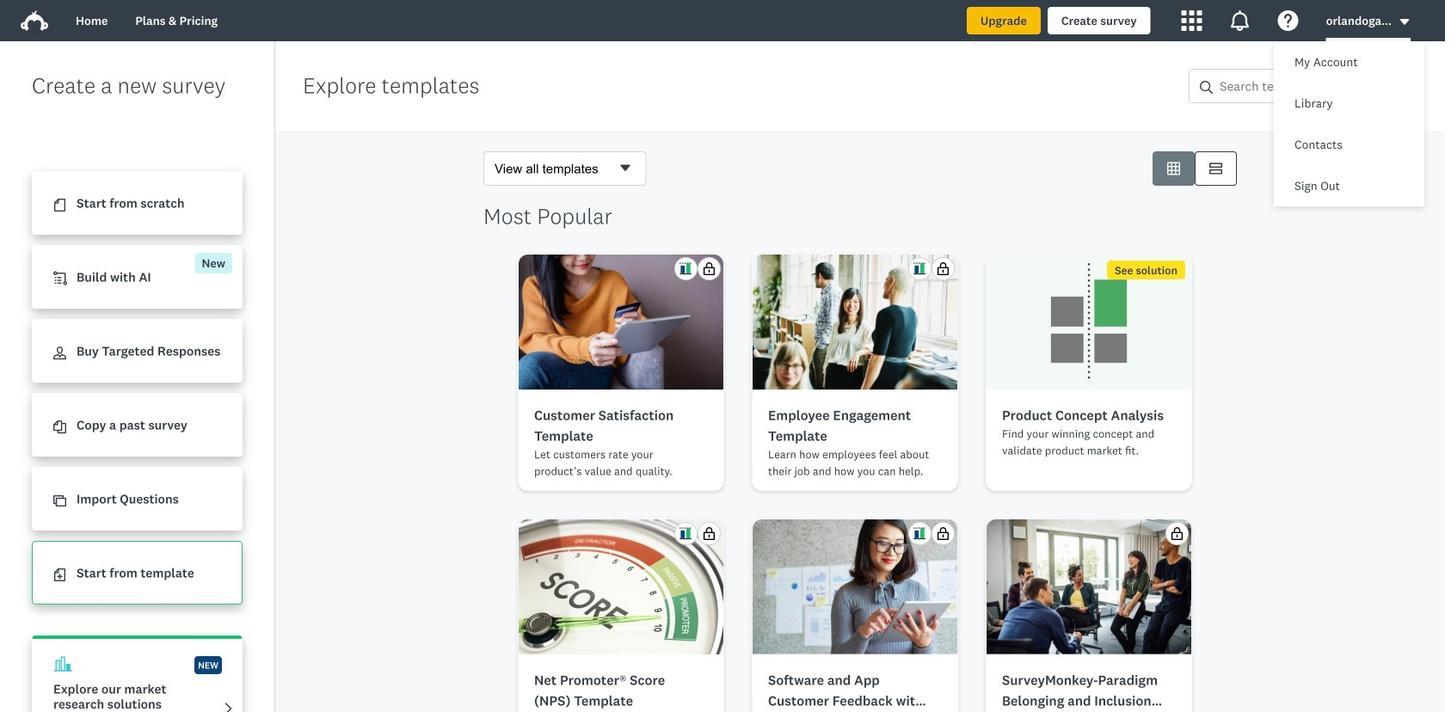 Task type: describe. For each thing, give the bounding box(es) containing it.
2 brand logo image from the top
[[21, 10, 48, 31]]

net promoter® score (nps) template image
[[519, 520, 724, 655]]

lock image for employee engagement template image on the right of the page
[[937, 262, 950, 275]]

documentplus image
[[53, 569, 66, 582]]

documentclone image
[[53, 421, 66, 434]]

lock image for "customer satisfaction template" 'image'
[[703, 262, 716, 275]]

clone image
[[53, 495, 66, 508]]

chevronright image
[[222, 703, 235, 713]]

1 brand logo image from the top
[[21, 7, 48, 34]]

lock image for net promoter® score (nps) template image
[[703, 528, 716, 540]]

grid image
[[1168, 162, 1181, 175]]



Task type: vqa. For each thing, say whether or not it's contained in the screenshot.
PROGRESS BAR
no



Task type: locate. For each thing, give the bounding box(es) containing it.
search image
[[1201, 81, 1213, 94]]

lock image
[[937, 528, 950, 540], [1171, 528, 1184, 540]]

notification center icon image
[[1230, 10, 1251, 31]]

employee engagement template image
[[753, 255, 958, 390]]

textboxmultiple image
[[1210, 162, 1223, 175]]

1 horizontal spatial lock image
[[1171, 528, 1184, 540]]

product concept analysis image
[[987, 255, 1192, 390]]

0 horizontal spatial lock image
[[937, 528, 950, 540]]

dropdown arrow icon image
[[1399, 16, 1411, 28], [1401, 19, 1410, 25]]

lock image
[[703, 262, 716, 275], [937, 262, 950, 275], [703, 528, 716, 540]]

products icon image
[[1182, 10, 1203, 31], [1182, 10, 1203, 31]]

Search templates field
[[1213, 70, 1417, 102]]

document image
[[53, 199, 66, 212]]

customer satisfaction template image
[[519, 255, 724, 390]]

help icon image
[[1279, 10, 1299, 31]]

surveymonkey-paradigm belonging and inclusion template image
[[987, 520, 1192, 655]]

user image
[[53, 347, 66, 360]]

brand logo image
[[21, 7, 48, 34], [21, 10, 48, 31]]

software and app customer feedback with nps® image
[[753, 520, 958, 655]]

1 lock image from the left
[[937, 528, 950, 540]]

2 lock image from the left
[[1171, 528, 1184, 540]]



